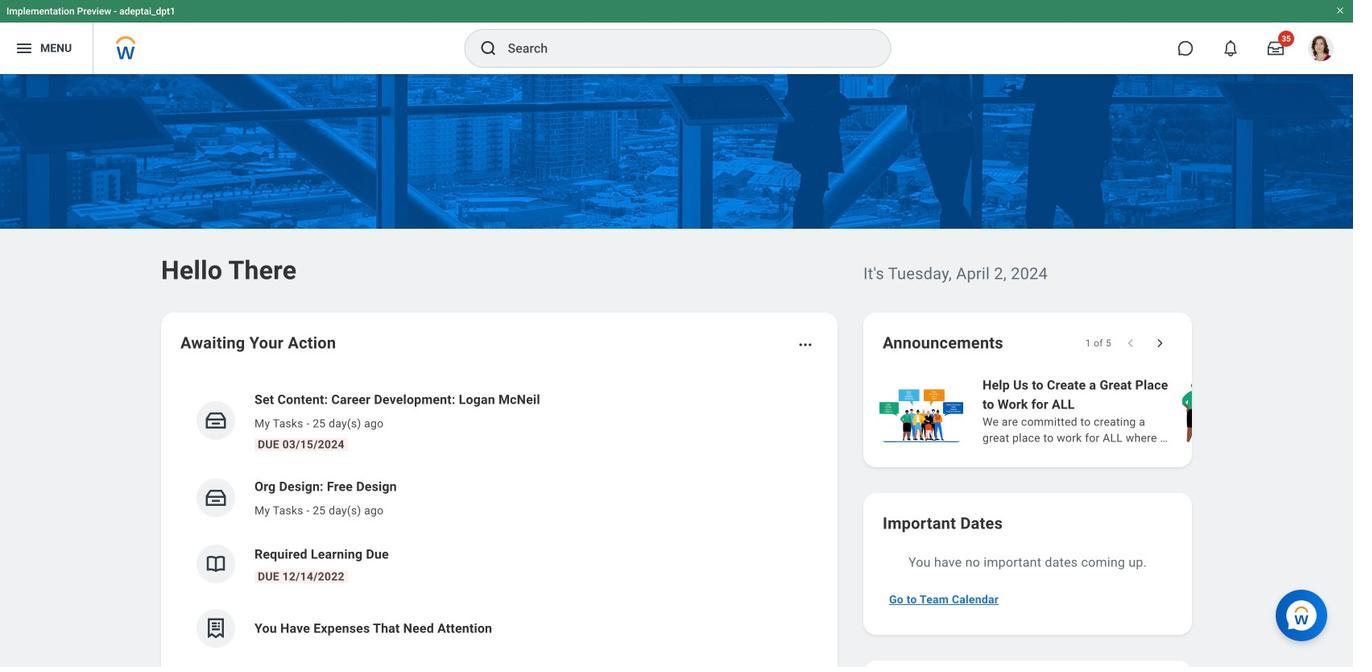 Task type: locate. For each thing, give the bounding box(es) containing it.
notifications large image
[[1223, 40, 1239, 56]]

2 inbox image from the top
[[204, 486, 228, 510]]

list
[[877, 374, 1354, 448], [181, 377, 819, 661]]

1 vertical spatial inbox image
[[204, 486, 228, 510]]

1 horizontal spatial list
[[877, 374, 1354, 448]]

chevron left small image
[[1123, 335, 1140, 351]]

0 vertical spatial inbox image
[[204, 409, 228, 433]]

related actions image
[[798, 337, 814, 353]]

banner
[[0, 0, 1354, 74]]

book open image
[[204, 552, 228, 576]]

inbox image
[[204, 409, 228, 433], [204, 486, 228, 510]]

dashboard expenses image
[[204, 617, 228, 641]]

main content
[[0, 74, 1354, 667]]

search image
[[479, 39, 498, 58]]

status
[[1086, 337, 1112, 350]]



Task type: vqa. For each thing, say whether or not it's contained in the screenshot.
the leftmost have
no



Task type: describe. For each thing, give the bounding box(es) containing it.
close environment banner image
[[1336, 6, 1346, 15]]

chevron right small image
[[1152, 335, 1169, 351]]

justify image
[[15, 39, 34, 58]]

0 horizontal spatial list
[[181, 377, 819, 661]]

1 inbox image from the top
[[204, 409, 228, 433]]

inbox large image
[[1268, 40, 1285, 56]]

profile logan mcneil image
[[1309, 35, 1335, 65]]

Search Workday  search field
[[508, 31, 858, 66]]



